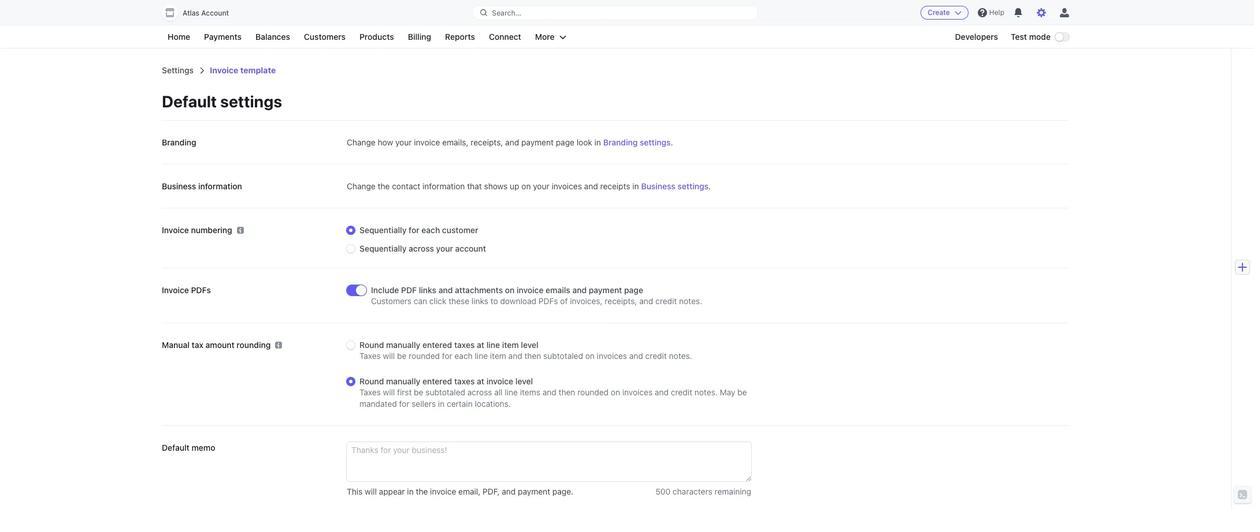 Task type: vqa. For each thing, say whether or not it's contained in the screenshot.
the topmost level
yes



Task type: locate. For each thing, give the bounding box(es) containing it.
taxes up certain
[[454, 377, 475, 387]]

1 vertical spatial taxes
[[359, 388, 381, 398]]

1 horizontal spatial information
[[422, 181, 465, 191]]

1 vertical spatial settings
[[640, 138, 671, 147]]

2 taxes from the top
[[359, 388, 381, 398]]

subtotaled up round manually entered taxes at invoice level taxes will first be subtotaled across all line items and then rounded on invoices and credit notes. may be mandated for sellers in certain locations.
[[543, 351, 583, 361]]

0 horizontal spatial your
[[395, 138, 412, 147]]

invoice up manual
[[162, 285, 189, 295]]

across
[[409, 244, 434, 254], [467, 388, 492, 398]]

on inside include pdf links and attachments on invoice emails and payment page customers can click these links to download pdfs of invoices, receipts, and credit notes.
[[505, 285, 515, 295]]

customers left products
[[304, 32, 346, 42]]

line inside round manually entered taxes at invoice level taxes will first be subtotaled across all line items and then rounded on invoices and credit notes. may be mandated for sellers in certain locations.
[[505, 388, 518, 398]]

subtotaled inside round manually entered taxes at line item level taxes will be rounded for each line item and then subtotaled on invoices and credit notes.
[[543, 351, 583, 361]]

0 horizontal spatial subtotaled
[[425, 388, 465, 398]]

sequentially for sequentially across your account
[[359, 244, 407, 254]]

invoice for invoice pdfs
[[162, 285, 189, 295]]

invoice pdfs
[[162, 285, 211, 295]]

line for invoice
[[505, 388, 518, 398]]

developers link
[[949, 30, 1004, 44]]

1 vertical spatial page
[[624, 285, 643, 295]]

1 vertical spatial your
[[533, 181, 549, 191]]

payment up change the contact information that shows up on your invoices and receipts in business settings .
[[521, 138, 554, 147]]

0 vertical spatial will
[[383, 351, 395, 361]]

customers inside include pdf links and attachments on invoice emails and payment page customers can click these links to download pdfs of invoices, receipts, and credit notes.
[[371, 296, 412, 306]]

change left "how"
[[347, 138, 376, 147]]

1 vertical spatial credit
[[645, 351, 667, 361]]

template
[[240, 65, 276, 75]]

1 vertical spatial customers
[[371, 296, 412, 306]]

line for line
[[475, 351, 488, 361]]

then inside round manually entered taxes at line item level taxes will be rounded for each line item and then subtotaled on invoices and credit notes.
[[524, 351, 541, 361]]

1 branding from the left
[[162, 138, 196, 147]]

atlas account button
[[162, 5, 241, 21]]

0 vertical spatial your
[[395, 138, 412, 147]]

will right the this
[[365, 487, 377, 497]]

1 default from the top
[[162, 92, 217, 111]]

on
[[521, 181, 531, 191], [505, 285, 515, 295], [585, 351, 595, 361], [611, 388, 620, 398]]

0 vertical spatial taxes
[[454, 340, 475, 350]]

default
[[162, 92, 217, 111], [162, 443, 189, 453]]

2 vertical spatial credit
[[671, 388, 692, 398]]

1 vertical spatial for
[[442, 351, 452, 361]]

2 manually from the top
[[386, 377, 420, 387]]

0 vertical spatial for
[[409, 225, 419, 235]]

1 horizontal spatial business
[[641, 181, 675, 191]]

entered
[[422, 340, 452, 350], [422, 377, 452, 387]]

1 vertical spatial default
[[162, 443, 189, 453]]

payments link
[[198, 30, 247, 44]]

manual
[[162, 340, 189, 350]]

customers down include at the left bottom of page
[[371, 296, 412, 306]]

branding up business information in the left of the page
[[162, 138, 196, 147]]

2 vertical spatial invoice
[[162, 285, 189, 295]]

taxes inside round manually entered taxes at invoice level taxes will first be subtotaled across all line items and then rounded on invoices and credit notes. may be mandated for sellers in certain locations.
[[454, 377, 475, 387]]

change left contact
[[347, 181, 376, 191]]

customers
[[304, 32, 346, 42], [371, 296, 412, 306]]

500
[[656, 487, 670, 497]]

0 vertical spatial entered
[[422, 340, 452, 350]]

across down sequentially for each customer
[[409, 244, 434, 254]]

test mode
[[1011, 32, 1051, 42]]

your right "how"
[[395, 138, 412, 147]]

at for line
[[477, 340, 484, 350]]

page
[[556, 138, 574, 147], [624, 285, 643, 295]]

credit
[[655, 296, 677, 306], [645, 351, 667, 361], [671, 388, 692, 398]]

that
[[467, 181, 482, 191]]

your right up
[[533, 181, 549, 191]]

1 taxes from the top
[[359, 351, 381, 361]]

line up locations.
[[475, 351, 488, 361]]

0 horizontal spatial business
[[162, 181, 196, 191]]

2 vertical spatial payment
[[518, 487, 550, 497]]

will left first
[[383, 388, 395, 398]]

1 horizontal spatial rounded
[[577, 388, 609, 398]]

1 horizontal spatial branding
[[603, 138, 638, 147]]

click
[[429, 296, 446, 306]]

links down attachments
[[472, 296, 488, 306]]

invoice template
[[210, 65, 276, 75]]

taxes
[[454, 340, 475, 350], [454, 377, 475, 387]]

1 manually from the top
[[386, 340, 420, 350]]

pdfs down emails
[[538, 296, 558, 306]]

2 information from the left
[[422, 181, 465, 191]]

entered for subtotaled
[[422, 377, 452, 387]]

up
[[510, 181, 519, 191]]

the right the appear
[[416, 487, 428, 497]]

round up mandated
[[359, 377, 384, 387]]

each inside round manually entered taxes at line item level taxes will be rounded for each line item and then subtotaled on invoices and credit notes.
[[455, 351, 473, 361]]

your for invoice
[[395, 138, 412, 147]]

round manually entered taxes at invoice level taxes will first be subtotaled across all line items and then rounded on invoices and credit notes. may be mandated for sellers in certain locations.
[[359, 377, 747, 409]]

at up locations.
[[477, 377, 484, 387]]

memo
[[192, 443, 215, 453]]

taxes inside round manually entered taxes at line item level taxes will be rounded for each line item and then subtotaled on invoices and credit notes.
[[454, 340, 475, 350]]

will inside round manually entered taxes at line item level taxes will be rounded for each line item and then subtotaled on invoices and credit notes.
[[383, 351, 395, 361]]

the left contact
[[378, 181, 390, 191]]

invoice up download
[[517, 285, 544, 295]]

then for rounded
[[559, 388, 575, 398]]

payment left page.
[[518, 487, 550, 497]]

1 horizontal spatial then
[[559, 388, 575, 398]]

at down attachments
[[477, 340, 484, 350]]

certain
[[447, 399, 473, 409]]

invoice left numbering
[[162, 225, 189, 235]]

round inside round manually entered taxes at line item level taxes will be rounded for each line item and then subtotaled on invoices and credit notes.
[[359, 340, 384, 350]]

1 vertical spatial subtotaled
[[425, 388, 465, 398]]

0 horizontal spatial be
[[397, 351, 406, 361]]

sequentially across your account
[[359, 244, 486, 254]]

credit inside round manually entered taxes at line item level taxes will be rounded for each line item and then subtotaled on invoices and credit notes.
[[645, 351, 667, 361]]

page inside include pdf links and attachments on invoice emails and payment page customers can click these links to download pdfs of invoices, receipts, and credit notes.
[[624, 285, 643, 295]]

0 vertical spatial invoices
[[552, 181, 582, 191]]

1 entered from the top
[[422, 340, 452, 350]]

1 vertical spatial sequentially
[[359, 244, 407, 254]]

item
[[502, 340, 519, 350], [490, 351, 506, 361]]

2 taxes from the top
[[454, 377, 475, 387]]

invoices
[[552, 181, 582, 191], [597, 351, 627, 361], [622, 388, 653, 398]]

0 vertical spatial taxes
[[359, 351, 381, 361]]

round down include at the left bottom of page
[[359, 340, 384, 350]]

level up items
[[515, 377, 533, 387]]

change
[[347, 138, 376, 147], [347, 181, 376, 191]]

be
[[397, 351, 406, 361], [414, 388, 423, 398], [737, 388, 747, 398]]

1 vertical spatial level
[[515, 377, 533, 387]]

across inside round manually entered taxes at invoice level taxes will first be subtotaled across all line items and then rounded on invoices and credit notes. may be mandated for sellers in certain locations.
[[467, 388, 492, 398]]

settings
[[220, 92, 282, 111], [640, 138, 671, 147], [678, 181, 708, 191]]

then right items
[[559, 388, 575, 398]]

round for taxes
[[359, 340, 384, 350]]

1 vertical spatial line
[[475, 351, 488, 361]]

entered up sellers
[[422, 377, 452, 387]]

1 sequentially from the top
[[359, 225, 407, 235]]

1 horizontal spatial page
[[624, 285, 643, 295]]

1 vertical spatial round
[[359, 377, 384, 387]]

business right receipts
[[641, 181, 675, 191]]

in right look
[[594, 138, 601, 147]]

1 horizontal spatial your
[[436, 244, 453, 254]]

invoice up default settings
[[210, 65, 238, 75]]

default down the settings link on the left
[[162, 92, 217, 111]]

manually up first
[[386, 377, 420, 387]]

notes. inside round manually entered taxes at invoice level taxes will first be subtotaled across all line items and then rounded on invoices and credit notes. may be mandated for sellers in certain locations.
[[694, 388, 718, 398]]

business up invoice numbering
[[162, 181, 196, 191]]

receipts, right invoices,
[[605, 296, 637, 306]]

1 horizontal spatial receipts,
[[605, 296, 637, 306]]

1 vertical spatial the
[[416, 487, 428, 497]]

all
[[494, 388, 503, 398]]

in right the appear
[[407, 487, 414, 497]]

2 vertical spatial will
[[365, 487, 377, 497]]

invoice for invoice numbering
[[162, 225, 189, 235]]

round manually entered taxes at line item level taxes will be rounded for each line item and then subtotaled on invoices and credit notes.
[[359, 340, 692, 361]]

each up certain
[[455, 351, 473, 361]]

0 vertical spatial item
[[502, 340, 519, 350]]

download
[[500, 296, 536, 306]]

notifications image
[[1014, 8, 1023, 17]]

1 vertical spatial rounded
[[577, 388, 609, 398]]

the
[[378, 181, 390, 191], [416, 487, 428, 497]]

0 vertical spatial credit
[[655, 296, 677, 306]]

500 characters remaining
[[656, 487, 751, 497]]

home
[[168, 32, 190, 42]]

1 taxes from the top
[[454, 340, 475, 350]]

pdfs up tax
[[191, 285, 211, 295]]

Search… text field
[[473, 5, 757, 20]]

entered inside round manually entered taxes at line item level taxes will be rounded for each line item and then subtotaled on invoices and credit notes.
[[422, 340, 452, 350]]

0 vertical spatial notes.
[[679, 296, 702, 306]]

2 vertical spatial line
[[505, 388, 518, 398]]

account
[[201, 9, 229, 17]]

at inside round manually entered taxes at invoice level taxes will first be subtotaled across all line items and then rounded on invoices and credit notes. may be mandated for sellers in certain locations.
[[477, 377, 484, 387]]

1 at from the top
[[477, 340, 484, 350]]

then up items
[[524, 351, 541, 361]]

more button
[[529, 30, 572, 44]]

0 vertical spatial receipts,
[[471, 138, 503, 147]]

your down "customer"
[[436, 244, 453, 254]]

invoices inside round manually entered taxes at line item level taxes will be rounded for each line item and then subtotaled on invoices and credit notes.
[[597, 351, 627, 361]]

2 vertical spatial your
[[436, 244, 453, 254]]

2 change from the top
[[347, 181, 376, 191]]

links
[[419, 285, 436, 295], [472, 296, 488, 306]]

will
[[383, 351, 395, 361], [383, 388, 395, 398], [365, 487, 377, 497]]

taxes for across
[[454, 377, 475, 387]]

2 vertical spatial settings
[[678, 181, 708, 191]]

1 vertical spatial invoices
[[597, 351, 627, 361]]

pdfs inside include pdf links and attachments on invoice emails and payment page customers can click these links to download pdfs of invoices, receipts, and credit notes.
[[538, 296, 558, 306]]

invoice for invoice template
[[210, 65, 238, 75]]

entered down click
[[422, 340, 452, 350]]

1 vertical spatial change
[[347, 181, 376, 191]]

be up sellers
[[414, 388, 423, 398]]

locations.
[[475, 399, 511, 409]]

item down download
[[502, 340, 519, 350]]

of
[[560, 296, 568, 306]]

each
[[421, 225, 440, 235], [455, 351, 473, 361]]

1 vertical spatial invoice
[[162, 225, 189, 235]]

for up certain
[[442, 351, 452, 361]]

remaining
[[715, 487, 751, 497]]

0 horizontal spatial rounded
[[409, 351, 440, 361]]

sequentially up sequentially across your account
[[359, 225, 407, 235]]

pdfs
[[191, 285, 211, 295], [538, 296, 558, 306]]

branding right look
[[603, 138, 638, 147]]

in right sellers
[[438, 399, 445, 409]]

1 vertical spatial links
[[472, 296, 488, 306]]

level inside round manually entered taxes at invoice level taxes will first be subtotaled across all line items and then rounded on invoices and credit notes. may be mandated for sellers in certain locations.
[[515, 377, 533, 387]]

invoices inside round manually entered taxes at invoice level taxes will first be subtotaled across all line items and then rounded on invoices and credit notes. may be mandated for sellers in certain locations.
[[622, 388, 653, 398]]

0 horizontal spatial each
[[421, 225, 440, 235]]

1 vertical spatial manually
[[386, 377, 420, 387]]

.
[[671, 138, 673, 147], [708, 181, 711, 191]]

1 vertical spatial pdfs
[[538, 296, 558, 306]]

manually down can
[[386, 340, 420, 350]]

round inside round manually entered taxes at invoice level taxes will first be subtotaled across all line items and then rounded on invoices and credit notes. may be mandated for sellers in certain locations.
[[359, 377, 384, 387]]

notes. inside round manually entered taxes at line item level taxes will be rounded for each line item and then subtotaled on invoices and credit notes.
[[669, 351, 692, 361]]

line
[[486, 340, 500, 350], [475, 351, 488, 361], [505, 388, 518, 398]]

0 vertical spatial default
[[162, 92, 217, 111]]

1 vertical spatial .
[[708, 181, 711, 191]]

invoice left emails,
[[414, 138, 440, 147]]

business
[[162, 181, 196, 191], [641, 181, 675, 191]]

credit inside round manually entered taxes at invoice level taxes will first be subtotaled across all line items and then rounded on invoices and credit notes. may be mandated for sellers in certain locations.
[[671, 388, 692, 398]]

be inside round manually entered taxes at line item level taxes will be rounded for each line item and then subtotaled on invoices and credit notes.
[[397, 351, 406, 361]]

0 vertical spatial at
[[477, 340, 484, 350]]

1 round from the top
[[359, 340, 384, 350]]

0 vertical spatial page
[[556, 138, 574, 147]]

manually inside round manually entered taxes at invoice level taxes will first be subtotaled across all line items and then rounded on invoices and credit notes. may be mandated for sellers in certain locations.
[[386, 377, 420, 387]]

manually
[[386, 340, 420, 350], [386, 377, 420, 387]]

1 change from the top
[[347, 138, 376, 147]]

0 vertical spatial invoice
[[210, 65, 238, 75]]

payment up invoices,
[[589, 285, 622, 295]]

0 vertical spatial round
[[359, 340, 384, 350]]

then
[[524, 351, 541, 361], [559, 388, 575, 398]]

branding
[[162, 138, 196, 147], [603, 138, 638, 147]]

1 vertical spatial notes.
[[669, 351, 692, 361]]

line down to
[[486, 340, 500, 350]]

this
[[347, 487, 363, 497]]

can
[[414, 296, 427, 306]]

links up can
[[419, 285, 436, 295]]

taxes
[[359, 351, 381, 361], [359, 388, 381, 398]]

for up sequentially across your account
[[409, 225, 419, 235]]

0 vertical spatial change
[[347, 138, 376, 147]]

each up sequentially across your account
[[421, 225, 440, 235]]

1 horizontal spatial links
[[472, 296, 488, 306]]

0 vertical spatial across
[[409, 244, 434, 254]]

taxes down these
[[454, 340, 475, 350]]

subtotaled up certain
[[425, 388, 465, 398]]

1 vertical spatial then
[[559, 388, 575, 398]]

will up mandated
[[383, 351, 395, 361]]

0 horizontal spatial branding
[[162, 138, 196, 147]]

2 vertical spatial notes.
[[694, 388, 718, 398]]

rounded inside round manually entered taxes at line item level taxes will be rounded for each line item and then subtotaled on invoices and credit notes.
[[409, 351, 440, 361]]

credit for round manually entered taxes at invoice level taxes will first be subtotaled across all line items and then rounded on invoices and credit notes. may be mandated for sellers in certain locations.
[[671, 388, 692, 398]]

0 vertical spatial subtotaled
[[543, 351, 583, 361]]

level
[[521, 340, 538, 350], [515, 377, 533, 387]]

2 round from the top
[[359, 377, 384, 387]]

0 horizontal spatial then
[[524, 351, 541, 361]]

1 vertical spatial each
[[455, 351, 473, 361]]

invoice up all
[[486, 377, 513, 387]]

sequentially down sequentially for each customer
[[359, 244, 407, 254]]

0 vertical spatial pdfs
[[191, 285, 211, 295]]

across up locations.
[[467, 388, 492, 398]]

level down download
[[521, 340, 538, 350]]

0 vertical spatial level
[[521, 340, 538, 350]]

for
[[409, 225, 419, 235], [442, 351, 452, 361], [399, 399, 409, 409]]

information left that
[[422, 181, 465, 191]]

subtotaled
[[543, 351, 583, 361], [425, 388, 465, 398]]

default left memo at bottom left
[[162, 443, 189, 453]]

then inside round manually entered taxes at invoice level taxes will first be subtotaled across all line items and then rounded on invoices and credit notes. may be mandated for sellers in certain locations.
[[559, 388, 575, 398]]

1 horizontal spatial each
[[455, 351, 473, 361]]

manually inside round manually entered taxes at line item level taxes will be rounded for each line item and then subtotaled on invoices and credit notes.
[[386, 340, 420, 350]]

receipts,
[[471, 138, 503, 147], [605, 296, 637, 306]]

0 horizontal spatial .
[[671, 138, 673, 147]]

entered inside round manually entered taxes at invoice level taxes will first be subtotaled across all line items and then rounded on invoices and credit notes. may be mandated for sellers in certain locations.
[[422, 377, 452, 387]]

item up all
[[490, 351, 506, 361]]

0 horizontal spatial customers
[[304, 32, 346, 42]]

rounded
[[409, 351, 440, 361], [577, 388, 609, 398]]

1 horizontal spatial across
[[467, 388, 492, 398]]

1 vertical spatial taxes
[[454, 377, 475, 387]]

shows
[[484, 181, 508, 191]]

1 vertical spatial payment
[[589, 285, 622, 295]]

your for account
[[436, 244, 453, 254]]

2 default from the top
[[162, 443, 189, 453]]

receipts, inside include pdf links and attachments on invoice emails and payment page customers can click these links to download pdfs of invoices, receipts, and credit notes.
[[605, 296, 637, 306]]

include pdf links and attachments on invoice emails and payment page customers can click these links to download pdfs of invoices, receipts, and credit notes.
[[371, 285, 702, 306]]

sequentially
[[359, 225, 407, 235], [359, 244, 407, 254]]

1 horizontal spatial pdfs
[[538, 296, 558, 306]]

information up numbering
[[198, 181, 242, 191]]

0 vertical spatial rounded
[[409, 351, 440, 361]]

2 at from the top
[[477, 377, 484, 387]]

payment inside include pdf links and attachments on invoice emails and payment page customers can click these links to download pdfs of invoices, receipts, and credit notes.
[[589, 285, 622, 295]]

0 vertical spatial sequentially
[[359, 225, 407, 235]]

level inside round manually entered taxes at line item level taxes will be rounded for each line item and then subtotaled on invoices and credit notes.
[[521, 340, 538, 350]]

attachments
[[455, 285, 503, 295]]

payment for page.
[[518, 487, 550, 497]]

on inside round manually entered taxes at invoice level taxes will first be subtotaled across all line items and then rounded on invoices and credit notes. may be mandated for sellers in certain locations.
[[611, 388, 620, 398]]

notes. for round manually entered taxes at invoice level taxes will first be subtotaled across all line items and then rounded on invoices and credit notes. may be mandated for sellers in certain locations.
[[694, 388, 718, 398]]

be up first
[[397, 351, 406, 361]]

1 vertical spatial will
[[383, 388, 395, 398]]

1 horizontal spatial be
[[414, 388, 423, 398]]

0 vertical spatial settings
[[220, 92, 282, 111]]

2 entered from the top
[[422, 377, 452, 387]]

help button
[[973, 3, 1009, 22]]

round for will
[[359, 377, 384, 387]]

be right 'may'
[[737, 388, 747, 398]]

notes. for round manually entered taxes at line item level taxes will be rounded for each line item and then subtotaled on invoices and credit notes.
[[669, 351, 692, 361]]

2 vertical spatial for
[[399, 399, 409, 409]]

1 vertical spatial across
[[467, 388, 492, 398]]

change for change the contact information that shows up on your invoices and receipts in business settings .
[[347, 181, 376, 191]]

receipts, right emails,
[[471, 138, 503, 147]]

0 vertical spatial then
[[524, 351, 541, 361]]

invoice
[[210, 65, 238, 75], [162, 225, 189, 235], [162, 285, 189, 295]]

for down first
[[399, 399, 409, 409]]

2 sequentially from the top
[[359, 244, 407, 254]]

1 horizontal spatial subtotaled
[[543, 351, 583, 361]]

customer
[[442, 225, 478, 235]]

0 horizontal spatial across
[[409, 244, 434, 254]]

round
[[359, 340, 384, 350], [359, 377, 384, 387]]

at inside round manually entered taxes at line item level taxes will be rounded for each line item and then subtotaled on invoices and credit notes.
[[477, 340, 484, 350]]

line right all
[[505, 388, 518, 398]]



Task type: describe. For each thing, give the bounding box(es) containing it.
2 branding from the left
[[603, 138, 638, 147]]

atlas account
[[183, 9, 229, 17]]

default for default settings
[[162, 92, 217, 111]]

connect
[[489, 32, 521, 42]]

change for change how your invoice emails, receipts, and payment page look in branding settings .
[[347, 138, 376, 147]]

home link
[[162, 30, 196, 44]]

invoices for rounded
[[622, 388, 653, 398]]

in right receipts
[[632, 181, 639, 191]]

0 vertical spatial payment
[[521, 138, 554, 147]]

change how your invoice emails, receipts, and payment page look in branding settings .
[[347, 138, 673, 147]]

taxes inside round manually entered taxes at line item level taxes will be rounded for each line item and then subtotaled on invoices and credit notes.
[[359, 351, 381, 361]]

1 horizontal spatial settings
[[640, 138, 671, 147]]

connect link
[[483, 30, 527, 44]]

reports
[[445, 32, 475, 42]]

appear
[[379, 487, 405, 497]]

manually for will
[[386, 340, 420, 350]]

1 horizontal spatial the
[[416, 487, 428, 497]]

characters
[[673, 487, 712, 497]]

settings link
[[162, 65, 194, 75]]

be for subtotaled
[[414, 388, 423, 398]]

balances link
[[250, 30, 296, 44]]

sequentially for sequentially for each customer
[[359, 225, 407, 235]]

contact
[[392, 181, 420, 191]]

invoices for subtotaled
[[597, 351, 627, 361]]

entered for rounded
[[422, 340, 452, 350]]

include
[[371, 285, 399, 295]]

invoice inside round manually entered taxes at invoice level taxes will first be subtotaled across all line items and then rounded on invoices and credit notes. may be mandated for sellers in certain locations.
[[486, 377, 513, 387]]

manual tax amount rounding
[[162, 340, 271, 350]]

mode
[[1029, 32, 1051, 42]]

then for subtotaled
[[524, 351, 541, 361]]

billing
[[408, 32, 431, 42]]

0 vertical spatial the
[[378, 181, 390, 191]]

1 information from the left
[[198, 181, 242, 191]]

0 vertical spatial .
[[671, 138, 673, 147]]

search…
[[492, 8, 521, 17]]

1 horizontal spatial .
[[708, 181, 711, 191]]

products link
[[354, 30, 400, 44]]

rounding
[[237, 340, 271, 350]]

for inside round manually entered taxes at line item level taxes will be rounded for each line item and then subtotaled on invoices and credit notes.
[[442, 351, 452, 361]]

create button
[[921, 6, 968, 20]]

first
[[397, 388, 412, 398]]

default settings
[[162, 92, 282, 111]]

manually for first
[[386, 377, 420, 387]]

payments
[[204, 32, 242, 42]]

invoice inside include pdf links and attachments on invoice emails and payment page customers can click these links to download pdfs of invoices, receipts, and credit notes.
[[517, 285, 544, 295]]

more
[[535, 32, 555, 42]]

rounded inside round manually entered taxes at invoice level taxes will first be subtotaled across all line items and then rounded on invoices and credit notes. may be mandated for sellers in certain locations.
[[577, 388, 609, 398]]

how
[[378, 138, 393, 147]]

reports link
[[439, 30, 481, 44]]

2 horizontal spatial your
[[533, 181, 549, 191]]

test
[[1011, 32, 1027, 42]]

for inside round manually entered taxes at invoice level taxes will first be subtotaled across all line items and then rounded on invoices and credit notes. may be mandated for sellers in certain locations.
[[399, 399, 409, 409]]

branding settings link
[[603, 137, 671, 149]]

0 horizontal spatial pdfs
[[191, 285, 211, 295]]

sequentially for each customer
[[359, 225, 478, 235]]

0 horizontal spatial page
[[556, 138, 574, 147]]

account
[[455, 244, 486, 254]]

change the contact information that shows up on your invoices and receipts in business settings .
[[347, 181, 711, 191]]

0 horizontal spatial receipts,
[[471, 138, 503, 147]]

items
[[520, 388, 540, 398]]

invoice left email,
[[430, 487, 456, 497]]

business information
[[162, 181, 242, 191]]

emails
[[546, 285, 570, 295]]

1 business from the left
[[162, 181, 196, 191]]

balances
[[255, 32, 290, 42]]

will inside round manually entered taxes at invoice level taxes will first be subtotaled across all line items and then rounded on invoices and credit notes. may be mandated for sellers in certain locations.
[[383, 388, 395, 398]]

to
[[490, 296, 498, 306]]

look
[[577, 138, 592, 147]]

Search… search field
[[473, 5, 757, 20]]

help
[[989, 8, 1004, 17]]

these
[[449, 296, 469, 306]]

products
[[359, 32, 394, 42]]

1 vertical spatial item
[[490, 351, 506, 361]]

Default memo text field
[[347, 443, 751, 482]]

2 horizontal spatial settings
[[678, 181, 708, 191]]

sellers
[[412, 399, 436, 409]]

0 horizontal spatial settings
[[220, 92, 282, 111]]

may
[[720, 388, 735, 398]]

credit for round manually entered taxes at line item level taxes will be rounded for each line item and then subtotaled on invoices and credit notes.
[[645, 351, 667, 361]]

receipts
[[600, 181, 630, 191]]

subtotaled inside round manually entered taxes at invoice level taxes will first be subtotaled across all line items and then rounded on invoices and credit notes. may be mandated for sellers in certain locations.
[[425, 388, 465, 398]]

numbering
[[191, 225, 232, 235]]

invoices,
[[570, 296, 603, 306]]

0 vertical spatial line
[[486, 340, 500, 350]]

atlas
[[183, 9, 199, 17]]

2 business from the left
[[641, 181, 675, 191]]

invoice numbering
[[162, 225, 232, 235]]

business settings link
[[641, 181, 708, 192]]

email,
[[458, 487, 480, 497]]

taxes for for
[[454, 340, 475, 350]]

emails,
[[442, 138, 468, 147]]

tax
[[192, 340, 203, 350]]

in inside round manually entered taxes at invoice level taxes will first be subtotaled across all line items and then rounded on invoices and credit notes. may be mandated for sellers in certain locations.
[[438, 399, 445, 409]]

0 vertical spatial customers
[[304, 32, 346, 42]]

create
[[928, 8, 950, 17]]

0 vertical spatial each
[[421, 225, 440, 235]]

0 vertical spatial links
[[419, 285, 436, 295]]

developers
[[955, 32, 998, 42]]

default memo
[[162, 443, 215, 453]]

this will appear in the invoice email, pdf, and payment page.
[[347, 487, 573, 497]]

page.
[[552, 487, 573, 497]]

be for rounded
[[397, 351, 406, 361]]

settings
[[162, 65, 194, 75]]

at for invoice
[[477, 377, 484, 387]]

notes. inside include pdf links and attachments on invoice emails and payment page customers can click these links to download pdfs of invoices, receipts, and credit notes.
[[679, 296, 702, 306]]

pdf,
[[483, 487, 500, 497]]

mandated
[[359, 399, 397, 409]]

credit inside include pdf links and attachments on invoice emails and payment page customers can click these links to download pdfs of invoices, receipts, and credit notes.
[[655, 296, 677, 306]]

default for default memo
[[162, 443, 189, 453]]

payment for page
[[589, 285, 622, 295]]

billing link
[[402, 30, 437, 44]]

2 horizontal spatial be
[[737, 388, 747, 398]]

amount
[[206, 340, 234, 350]]

pdf
[[401, 285, 417, 295]]

taxes inside round manually entered taxes at invoice level taxes will first be subtotaled across all line items and then rounded on invoices and credit notes. may be mandated for sellers in certain locations.
[[359, 388, 381, 398]]

customers link
[[298, 30, 351, 44]]

on inside round manually entered taxes at line item level taxes will be rounded for each line item and then subtotaled on invoices and credit notes.
[[585, 351, 595, 361]]



